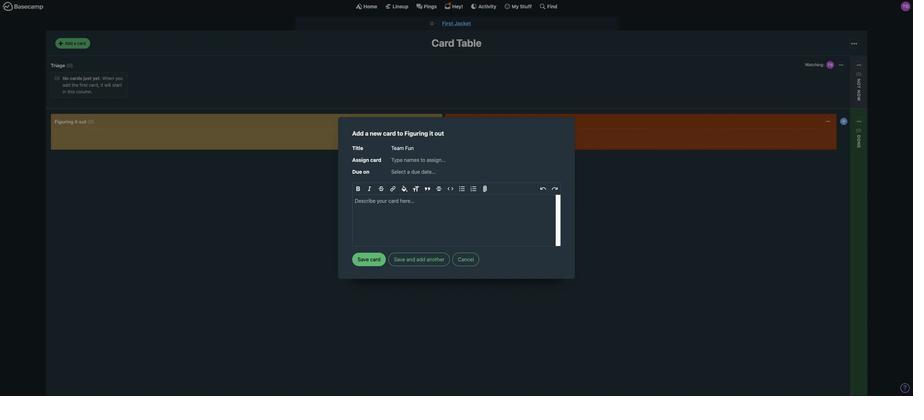 Task type: locate. For each thing, give the bounding box(es) containing it.
when
[[102, 76, 114, 81]]

cancel link
[[453, 253, 480, 266]]

2 n from the top
[[857, 142, 862, 145]]

None submit
[[817, 92, 862, 100], [392, 140, 437, 148], [817, 148, 862, 156], [392, 183, 437, 191], [392, 202, 437, 210], [352, 253, 386, 266], [817, 92, 862, 100], [392, 140, 437, 148], [817, 148, 862, 156], [392, 183, 437, 191], [392, 202, 437, 210], [352, 253, 386, 266]]

add a card link
[[55, 38, 90, 49]]

card
[[77, 41, 86, 46], [383, 130, 396, 137], [371, 157, 382, 163], [403, 172, 412, 178]]

n down "d"
[[857, 142, 862, 145]]

0 vertical spatial it
[[101, 82, 103, 88]]

2 vertical spatial o
[[857, 138, 862, 142]]

n down t
[[857, 90, 862, 93]]

1 vertical spatial a
[[365, 130, 369, 137]]

it up color it purple icon
[[430, 130, 433, 137]]

0 vertical spatial add
[[65, 41, 73, 46]]

d
[[857, 135, 862, 138]]

color it green image
[[400, 161, 405, 166]]

add
[[63, 82, 70, 88], [417, 257, 426, 262]]

color it purple image
[[425, 154, 430, 159]]

figuring
[[55, 119, 73, 124], [405, 130, 428, 137]]

2 vertical spatial it
[[430, 130, 433, 137]]

option group
[[392, 152, 437, 168]]

o up e
[[857, 138, 862, 142]]

will
[[104, 82, 111, 88]]

1 vertical spatial tyler black image
[[428, 131, 437, 140]]

save and add another
[[394, 257, 445, 262]]

lineup
[[393, 3, 409, 9]]

0 vertical spatial n
[[857, 90, 862, 93]]

1 vertical spatial add
[[352, 130, 364, 137]]

add up triage (0)
[[65, 41, 73, 46]]

1 vertical spatial n
[[857, 142, 862, 145]]

2 horizontal spatial it
[[430, 130, 433, 137]]

1 vertical spatial o
[[857, 93, 862, 97]]

out
[[79, 119, 86, 124], [435, 130, 444, 137]]

add down color it blue icon
[[393, 172, 402, 178]]

figuring right to
[[405, 130, 428, 137]]

add
[[65, 41, 73, 46], [352, 130, 364, 137], [393, 172, 402, 178]]

1 horizontal spatial tyler black image
[[902, 2, 911, 11]]

on
[[364, 169, 370, 175]]

e
[[857, 145, 862, 148]]

.
[[100, 76, 101, 81]]

(0) up "d"
[[857, 128, 862, 133]]

0 vertical spatial watching:
[[806, 62, 825, 67]]

o up 'w'
[[857, 82, 862, 86]]

pings
[[424, 3, 437, 9]]

1 vertical spatial add
[[417, 257, 426, 262]]

it
[[101, 82, 103, 88], [75, 119, 78, 124], [430, 130, 433, 137]]

rename link
[[392, 194, 437, 202]]

o down t
[[857, 93, 862, 97]]

w
[[857, 97, 862, 101]]

to
[[398, 130, 403, 137]]

2 horizontal spatial add
[[393, 172, 402, 178]]

save
[[394, 257, 405, 262]]

first jacket
[[442, 20, 471, 26]]

you
[[115, 76, 123, 81]]

0 vertical spatial tyler black image
[[902, 2, 911, 11]]

0 vertical spatial o
[[857, 82, 862, 86]]

it down this
[[75, 119, 78, 124]]

card,
[[89, 82, 99, 88]]

in
[[63, 89, 66, 95]]

add for add a new card to figuring it out
[[352, 130, 364, 137]]

watching:
[[806, 62, 825, 67], [393, 133, 414, 138], [818, 140, 839, 146]]

just
[[83, 76, 92, 81]]

watching: left tyler black icon
[[806, 62, 825, 67]]

card
[[432, 37, 455, 49]]

save and add another button
[[389, 253, 450, 266]]

(0) up n
[[857, 71, 862, 76]]

2 vertical spatial add
[[393, 172, 402, 178]]

triage (0)
[[51, 62, 73, 68]]

n
[[857, 90, 862, 93], [857, 142, 862, 145]]

add for add a card
[[65, 41, 73, 46]]

1 horizontal spatial add
[[417, 257, 426, 262]]

assign
[[352, 157, 369, 163]]

my
[[512, 3, 519, 9]]

find
[[548, 3, 558, 9]]

main element
[[0, 0, 914, 12]]

new
[[370, 130, 382, 137]]

tyler black image
[[902, 2, 911, 11], [428, 131, 437, 140]]

add inside button
[[417, 257, 426, 262]]

. when you add the first card, it will start in this column.
[[63, 76, 123, 95]]

0 horizontal spatial tyler black image
[[428, 131, 437, 140]]

watching: up color it yellow image
[[393, 133, 414, 138]]

1 vertical spatial figuring
[[405, 130, 428, 137]]

and
[[407, 257, 415, 262]]

2 vertical spatial watching:
[[818, 140, 839, 146]]

0 horizontal spatial a
[[74, 41, 76, 46]]

1 horizontal spatial add
[[352, 130, 364, 137]]

color it white image
[[393, 154, 398, 159]]

1 horizontal spatial figuring
[[405, 130, 428, 137]]

add card
[[393, 172, 412, 178]]

it inside the . when you add the first card, it will start in this column.
[[101, 82, 103, 88]]

1 n from the top
[[857, 90, 862, 93]]

cancel
[[458, 257, 474, 262]]

add down no
[[63, 82, 70, 88]]

card table
[[432, 37, 482, 49]]

(0) right triage
[[66, 62, 73, 68]]

activity link
[[471, 3, 497, 10]]

add card link
[[392, 171, 437, 179]]

Type a card title… text field
[[392, 143, 561, 153]]

add up title
[[352, 130, 364, 137]]

(0)
[[66, 62, 73, 68], [857, 71, 862, 76], [88, 119, 94, 124], [857, 128, 862, 133]]

0 horizontal spatial out
[[79, 119, 86, 124]]

o
[[857, 82, 862, 86], [857, 93, 862, 97], [857, 138, 862, 142]]

table
[[457, 37, 482, 49]]

3 o from the top
[[857, 138, 862, 142]]

0 horizontal spatial add
[[63, 82, 70, 88]]

1 vertical spatial out
[[435, 130, 444, 137]]

1 horizontal spatial a
[[365, 130, 369, 137]]

it left will on the left
[[101, 82, 103, 88]]

add right and
[[417, 257, 426, 262]]

figuring down in
[[55, 119, 73, 124]]

triage link
[[51, 62, 65, 68]]

Select a due date… text field
[[392, 167, 561, 177]]

watching: left d o n e
[[818, 140, 839, 146]]

lineup link
[[385, 3, 409, 10]]

a
[[74, 41, 76, 46], [365, 130, 369, 137]]

1 horizontal spatial it
[[101, 82, 103, 88]]

rename
[[393, 195, 410, 201]]

0 vertical spatial a
[[74, 41, 76, 46]]

title
[[352, 145, 363, 151]]

0 horizontal spatial add
[[65, 41, 73, 46]]

color it orange image
[[406, 154, 411, 159]]

n o t n o w
[[857, 79, 862, 101]]

0 vertical spatial figuring
[[55, 119, 73, 124]]

1 vertical spatial it
[[75, 119, 78, 124]]

1 o from the top
[[857, 82, 862, 86]]

triage
[[51, 62, 65, 68]]

switch accounts image
[[3, 2, 44, 12]]

0 vertical spatial add
[[63, 82, 70, 88]]

o for n o t n o w
[[857, 82, 862, 86]]



Task type: describe. For each thing, give the bounding box(es) containing it.
color it yellow image
[[400, 154, 405, 159]]

no cards just yet
[[63, 76, 100, 81]]

Describe your card here… text field
[[353, 195, 561, 246]]

pings button
[[416, 3, 437, 10]]

this
[[67, 89, 75, 95]]

home link
[[356, 3, 378, 10]]

color it red image
[[412, 154, 417, 159]]

figuring it out link
[[55, 119, 86, 124]]

cards
[[70, 76, 82, 81]]

my stuff button
[[504, 3, 532, 10]]

tyler black image
[[826, 60, 835, 69]]

1 horizontal spatial out
[[435, 130, 444, 137]]

find button
[[540, 3, 558, 10]]

a for card
[[74, 41, 76, 46]]

0 horizontal spatial it
[[75, 119, 78, 124]]

first
[[80, 82, 88, 88]]

d o n e
[[857, 135, 862, 148]]

yet
[[93, 76, 100, 81]]

column.
[[76, 89, 93, 95]]

my stuff
[[512, 3, 532, 9]]

another
[[427, 257, 445, 262]]

home
[[364, 3, 378, 9]]

0 horizontal spatial figuring
[[55, 119, 73, 124]]

t
[[857, 86, 862, 89]]

due
[[352, 169, 362, 175]]

jacket
[[455, 20, 471, 26]]

add for add card
[[393, 172, 402, 178]]

Type names to assign… text field
[[392, 156, 561, 164]]

1 vertical spatial watching:
[[393, 133, 414, 138]]

add inside the . when you add the first card, it will start in this column.
[[63, 82, 70, 88]]

the
[[72, 82, 78, 88]]

hey! button
[[445, 3, 463, 10]]

a for new
[[365, 130, 369, 137]]

(0) right figuring it out link
[[88, 119, 94, 124]]

first jacket link
[[442, 20, 471, 26]]

n
[[857, 79, 862, 82]]

hey!
[[453, 3, 463, 9]]

color it pink image
[[419, 154, 424, 159]]

activity
[[479, 3, 497, 9]]

start
[[112, 82, 122, 88]]

first
[[442, 20, 454, 26]]

0 vertical spatial out
[[79, 119, 86, 124]]

assign card
[[352, 157, 382, 163]]

2 o from the top
[[857, 93, 862, 97]]

stuff
[[520, 3, 532, 9]]

o for d o n e
[[857, 138, 862, 142]]

add a new card to figuring it out
[[352, 130, 444, 137]]

figuring it out (0)
[[55, 119, 94, 124]]

add a card
[[65, 41, 86, 46]]

no
[[63, 76, 69, 81]]

color it brown image
[[406, 161, 411, 166]]

color it blue image
[[393, 161, 398, 166]]

due on
[[352, 169, 370, 175]]



Task type: vqa. For each thing, say whether or not it's contained in the screenshot.
Home link
yes



